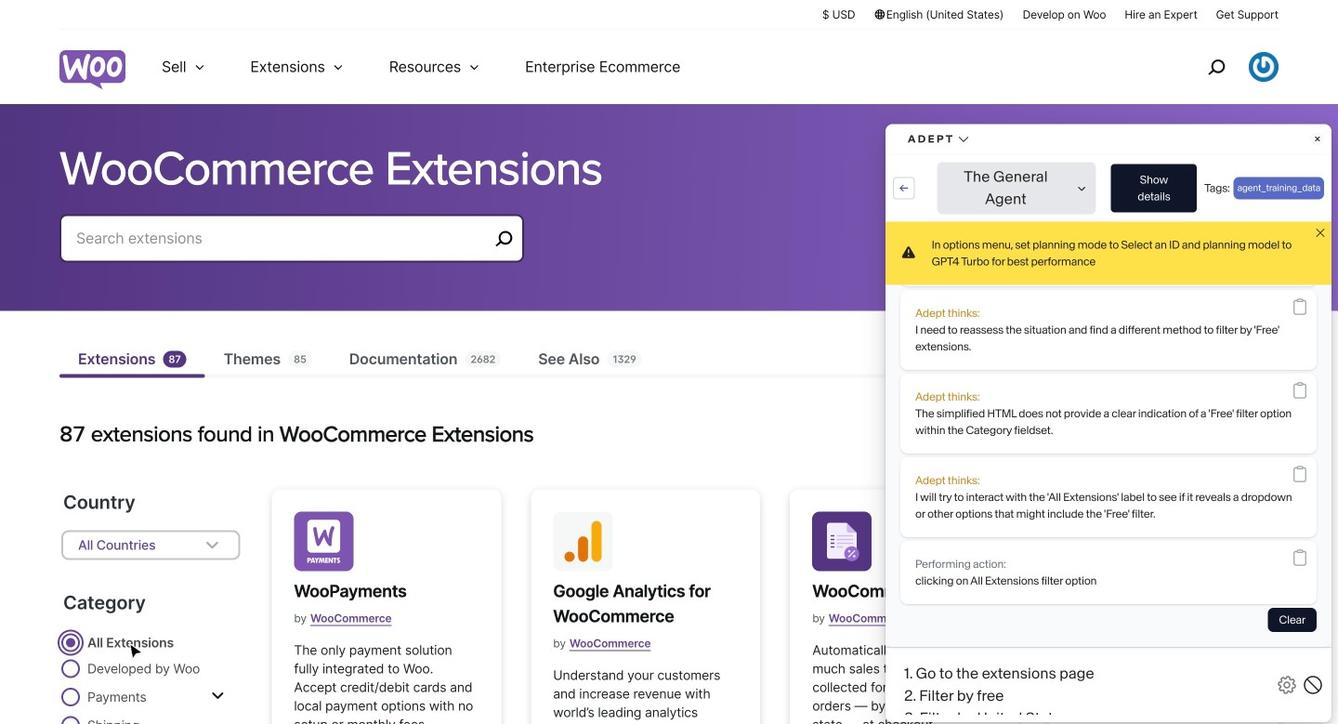 Task type: vqa. For each thing, say whether or not it's contained in the screenshot.
checkbox
no



Task type: describe. For each thing, give the bounding box(es) containing it.
service navigation menu element
[[1168, 37, 1279, 97]]

1 option from the top
[[63, 568, 238, 602]]

4 option from the top
[[63, 669, 238, 702]]

open account menu image
[[1249, 52, 1279, 82]]



Task type: locate. For each thing, give the bounding box(es) containing it.
list box
[[63, 568, 238, 724]]

5 option from the top
[[63, 702, 238, 724]]

angle down image
[[201, 534, 223, 556]]

search image
[[1202, 52, 1232, 82]]

show subcategories image
[[211, 689, 224, 704]]

None search field
[[59, 214, 524, 285]]

2 option from the top
[[63, 602, 238, 635]]

3 option from the top
[[63, 635, 238, 669]]

Filter countries field
[[61, 530, 240, 724], [78, 533, 188, 557]]

Search extensions search field
[[76, 225, 489, 251]]

option
[[63, 568, 238, 602], [63, 602, 238, 635], [63, 635, 238, 669], [63, 669, 238, 702], [63, 702, 238, 724]]



